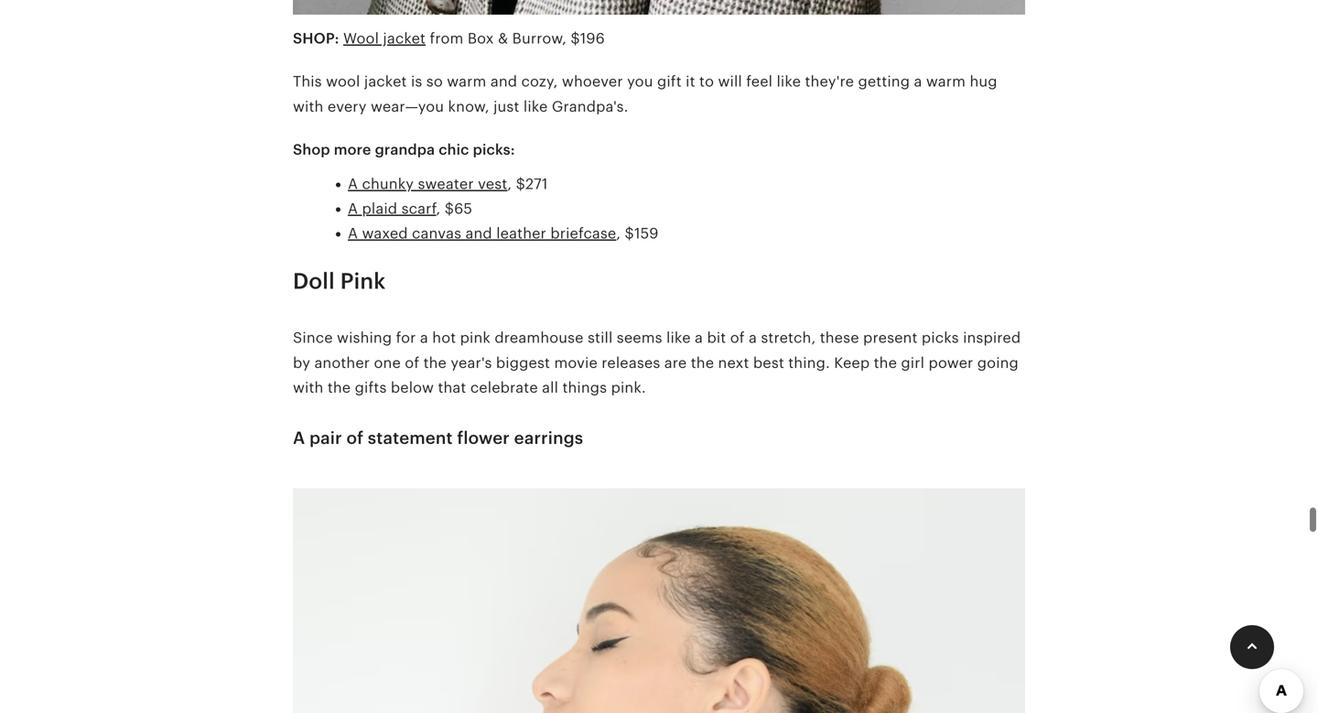Task type: describe. For each thing, give the bounding box(es) containing it.
gifts
[[355, 379, 387, 396]]

by
[[293, 355, 310, 371]]

hug
[[970, 73, 997, 90]]

wear—you
[[371, 98, 444, 115]]

&
[[498, 30, 508, 47]]

wool
[[326, 73, 360, 90]]

2 horizontal spatial ,
[[616, 225, 621, 242]]

chunky
[[362, 176, 414, 192]]

below
[[391, 379, 434, 396]]

it
[[686, 73, 695, 90]]

so
[[426, 73, 443, 90]]

wool
[[343, 30, 379, 47]]

power
[[929, 355, 973, 371]]

from
[[430, 30, 464, 47]]

oversized wool jacket image
[[293, 0, 1025, 26]]

shop: wool jacket from box & burrow, $196
[[293, 30, 605, 47]]

doll
[[293, 269, 335, 294]]

shop:
[[293, 30, 339, 47]]

a waxed canvas and leather briefcase link
[[348, 225, 616, 242]]

since wishing for a hot pink dreamhouse still seems like a bit of a stretch, these present picks inspired by another one of the year's biggest movie releases are the next best thing. keep the girl power going with the gifts below that celebrate all things pink.
[[293, 330, 1021, 396]]

going
[[977, 355, 1019, 371]]

the down hot
[[423, 355, 447, 371]]

doll pink
[[293, 269, 386, 294]]

stretch,
[[761, 330, 816, 346]]

feel
[[746, 73, 773, 90]]

every
[[328, 98, 367, 115]]

grandpa
[[375, 141, 435, 158]]

0 horizontal spatial ,
[[436, 200, 441, 217]]

burrow,
[[512, 30, 567, 47]]

are
[[664, 355, 687, 371]]

jacket for wool
[[383, 30, 426, 47]]

wishing
[[337, 330, 392, 346]]

know,
[[448, 98, 489, 115]]

present
[[863, 330, 918, 346]]

this wool jacket is so warm and cozy, whoever you gift it to will feel like they're getting a warm hug with every wear—you know, just like grandpa's.
[[293, 73, 997, 115]]

flower
[[457, 429, 510, 448]]

with inside since wishing for a hot pink dreamhouse still seems like a bit of a stretch, these present picks inspired by another one of the year's biggest movie releases are the next best thing. keep the girl power going with the gifts below that celebrate all things pink.
[[293, 379, 324, 396]]

a down 'more'
[[348, 176, 358, 192]]

jacket for wool
[[364, 73, 407, 90]]

earrings
[[514, 429, 583, 448]]

and inside a chunky sweater vest , $271 a plaid scarf , $65 a waxed canvas and leather briefcase , $159
[[465, 225, 492, 242]]

a left "waxed" at the left of page
[[348, 225, 358, 242]]

waxed
[[362, 225, 408, 242]]

a chunky sweater vest , $271 a plaid scarf , $65 a waxed canvas and leather briefcase , $159
[[348, 176, 659, 242]]

whoever
[[562, 73, 623, 90]]

shop more grandpa chic picks:
[[293, 141, 515, 158]]

chic
[[439, 141, 469, 158]]

the right are
[[691, 355, 714, 371]]

year's
[[451, 355, 492, 371]]

picks
[[922, 330, 959, 346]]

$65
[[445, 200, 472, 217]]

1 horizontal spatial ,
[[507, 176, 512, 192]]

pair
[[309, 429, 342, 448]]

a pair of statement flower earrings
[[293, 429, 583, 448]]

0 vertical spatial like
[[777, 73, 801, 90]]

to
[[699, 73, 714, 90]]

picks:
[[473, 141, 515, 158]]

bit
[[707, 330, 726, 346]]

statement flower earrings image
[[293, 477, 1025, 713]]

still
[[588, 330, 613, 346]]

seems
[[617, 330, 662, 346]]

leather
[[496, 225, 546, 242]]

briefcase
[[550, 225, 616, 242]]

the down present
[[874, 355, 897, 371]]

more
[[334, 141, 371, 158]]

1 horizontal spatial of
[[405, 355, 419, 371]]



Task type: vqa. For each thing, say whether or not it's contained in the screenshot.
chic
yes



Task type: locate. For each thing, give the bounding box(es) containing it.
cozy,
[[521, 73, 558, 90]]

like right feel
[[777, 73, 801, 90]]

a left pair
[[293, 429, 305, 448]]

these
[[820, 330, 859, 346]]

1 vertical spatial and
[[465, 225, 492, 242]]

with down this
[[293, 98, 324, 115]]

of right one at the left
[[405, 355, 419, 371]]

statement
[[368, 429, 453, 448]]

and inside this wool jacket is so warm and cozy, whoever you gift it to will feel like they're getting a warm hug with every wear—you know, just like grandpa's.
[[490, 73, 517, 90]]

releases
[[602, 355, 660, 371]]

sweater
[[418, 176, 474, 192]]

, left $159
[[616, 225, 621, 242]]

2 horizontal spatial of
[[730, 330, 745, 346]]

a right getting
[[914, 73, 922, 90]]

0 vertical spatial of
[[730, 330, 745, 346]]

you
[[627, 73, 653, 90]]

0 vertical spatial ,
[[507, 176, 512, 192]]

like
[[777, 73, 801, 90], [523, 98, 548, 115], [666, 330, 691, 346]]

of right bit
[[730, 330, 745, 346]]

next
[[718, 355, 749, 371]]

jacket left from
[[383, 30, 426, 47]]

the
[[423, 355, 447, 371], [691, 355, 714, 371], [874, 355, 897, 371], [328, 379, 351, 396]]

inspired
[[963, 330, 1021, 346]]

1 vertical spatial ,
[[436, 200, 441, 217]]

warm up the know,
[[447, 73, 486, 90]]

0 vertical spatial jacket
[[383, 30, 426, 47]]

wool jacket link
[[343, 30, 426, 47]]

shop
[[293, 141, 330, 158]]

jacket left is
[[364, 73, 407, 90]]

, left $271
[[507, 176, 512, 192]]

keep
[[834, 355, 870, 371]]

of
[[730, 330, 745, 346], [405, 355, 419, 371], [346, 429, 363, 448]]

another
[[314, 355, 370, 371]]

dreamhouse
[[495, 330, 584, 346]]

2 vertical spatial ,
[[616, 225, 621, 242]]

, left the $65
[[436, 200, 441, 217]]

1 horizontal spatial like
[[666, 330, 691, 346]]

getting
[[858, 73, 910, 90]]

a plaid scarf link
[[348, 200, 436, 217]]

a inside this wool jacket is so warm and cozy, whoever you gift it to will feel like they're getting a warm hug with every wear—you know, just like grandpa's.
[[914, 73, 922, 90]]

1 vertical spatial jacket
[[364, 73, 407, 90]]

1 with from the top
[[293, 98, 324, 115]]

is
[[411, 73, 422, 90]]

$159
[[625, 225, 659, 242]]

canvas
[[412, 225, 461, 242]]

a left plaid
[[348, 200, 358, 217]]

celebrate
[[470, 379, 538, 396]]

2 with from the top
[[293, 379, 324, 396]]

one
[[374, 355, 401, 371]]

2 vertical spatial like
[[666, 330, 691, 346]]

like inside since wishing for a hot pink dreamhouse still seems like a bit of a stretch, these present picks inspired by another one of the year's biggest movie releases are the next best thing. keep the girl power going with the gifts below that celebrate all things pink.
[[666, 330, 691, 346]]

box
[[468, 30, 494, 47]]

$196
[[571, 30, 605, 47]]

grandpa's.
[[552, 98, 628, 115]]

1 vertical spatial of
[[405, 355, 419, 371]]

plaid
[[362, 200, 397, 217]]

0 horizontal spatial of
[[346, 429, 363, 448]]

1 vertical spatial with
[[293, 379, 324, 396]]

this
[[293, 73, 322, 90]]

0 horizontal spatial like
[[523, 98, 548, 115]]

a up best
[[749, 330, 757, 346]]

and
[[490, 73, 517, 90], [465, 225, 492, 242]]

hot
[[432, 330, 456, 346]]

thing.
[[788, 355, 830, 371]]

a
[[348, 176, 358, 192], [348, 200, 358, 217], [348, 225, 358, 242], [293, 429, 305, 448]]

1 warm from the left
[[447, 73, 486, 90]]

0 vertical spatial with
[[293, 98, 324, 115]]

vest
[[478, 176, 507, 192]]

1 horizontal spatial warm
[[926, 73, 966, 90]]

like down cozy,
[[523, 98, 548, 115]]

gift
[[657, 73, 682, 90]]

with down "by" at left
[[293, 379, 324, 396]]

since
[[293, 330, 333, 346]]

and down the $65
[[465, 225, 492, 242]]

the down another
[[328, 379, 351, 396]]

movie
[[554, 355, 598, 371]]

pink
[[340, 269, 386, 294]]

2 horizontal spatial like
[[777, 73, 801, 90]]

2 warm from the left
[[926, 73, 966, 90]]

girl
[[901, 355, 924, 371]]

will
[[718, 73, 742, 90]]

a right for
[[420, 330, 428, 346]]

2 vertical spatial of
[[346, 429, 363, 448]]

of right pair
[[346, 429, 363, 448]]

jacket inside this wool jacket is so warm and cozy, whoever you gift it to will feel like they're getting a warm hug with every wear—you know, just like grandpa's.
[[364, 73, 407, 90]]

biggest
[[496, 355, 550, 371]]

they're
[[805, 73, 854, 90]]

a left bit
[[695, 330, 703, 346]]

1 vertical spatial like
[[523, 98, 548, 115]]

best
[[753, 355, 784, 371]]

and up just
[[490, 73, 517, 90]]

warm
[[447, 73, 486, 90], [926, 73, 966, 90]]

with inside this wool jacket is so warm and cozy, whoever you gift it to will feel like they're getting a warm hug with every wear—you know, just like grandpa's.
[[293, 98, 324, 115]]

all
[[542, 379, 558, 396]]

that
[[438, 379, 466, 396]]

pink.
[[611, 379, 646, 396]]

a chunky sweater vest link
[[348, 176, 507, 192]]

warm left the hug
[[926, 73, 966, 90]]

just
[[493, 98, 519, 115]]

things
[[562, 379, 607, 396]]

like up are
[[666, 330, 691, 346]]

jacket
[[383, 30, 426, 47], [364, 73, 407, 90]]

scarf
[[401, 200, 436, 217]]

0 horizontal spatial warm
[[447, 73, 486, 90]]

pink
[[460, 330, 491, 346]]

0 vertical spatial and
[[490, 73, 517, 90]]

for
[[396, 330, 416, 346]]

$271
[[516, 176, 548, 192]]

with
[[293, 98, 324, 115], [293, 379, 324, 396]]



